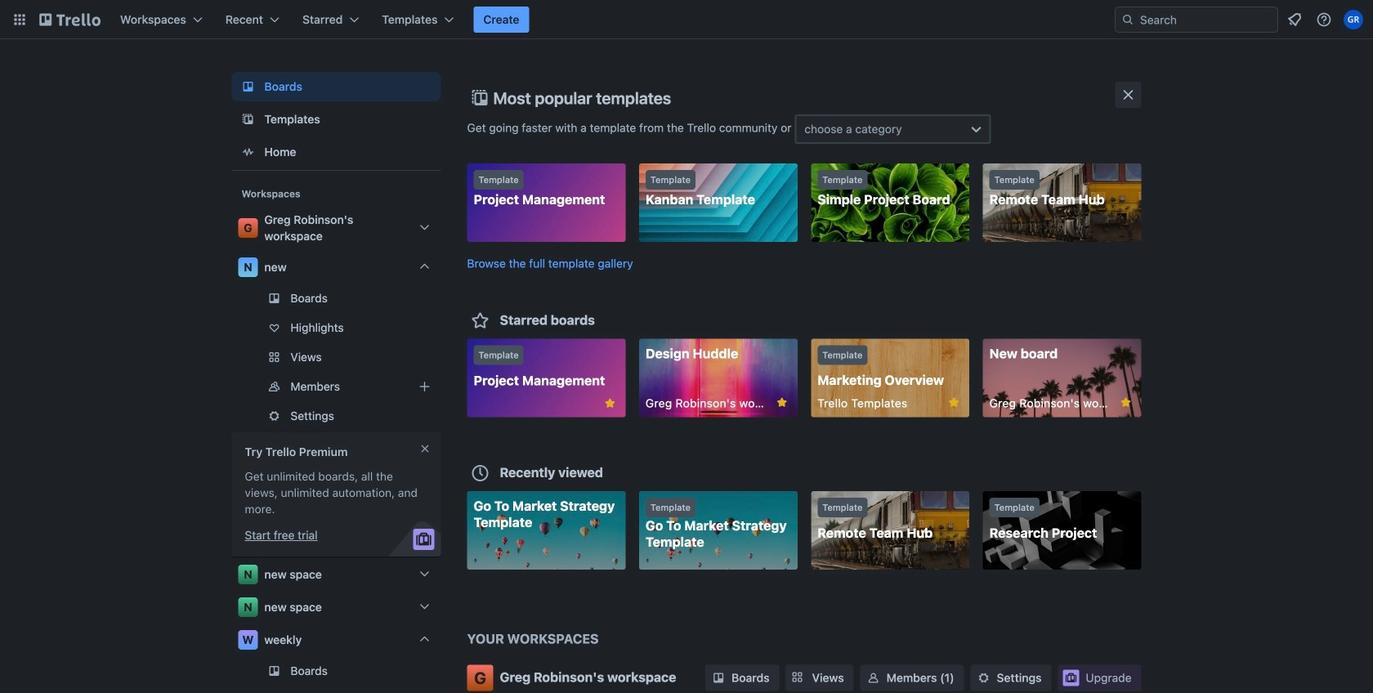 Task type: describe. For each thing, give the bounding box(es) containing it.
0 notifications image
[[1285, 10, 1305, 29]]

Search field
[[1115, 7, 1278, 33]]

click to unstar this board. it will be removed from your starred list. image
[[603, 396, 617, 411]]

add image
[[415, 377, 434, 396]]

board image
[[238, 77, 258, 96]]

3 click to unstar this board. it will be removed from your starred list. image from the left
[[1119, 395, 1133, 410]]

home image
[[238, 142, 258, 162]]



Task type: locate. For each thing, give the bounding box(es) containing it.
template board image
[[238, 110, 258, 129]]

click to unstar this board. it will be removed from your starred list. image
[[775, 395, 789, 410], [947, 395, 961, 410], [1119, 395, 1133, 410]]

2 sm image from the left
[[976, 670, 992, 686]]

back to home image
[[39, 7, 101, 33]]

sm image
[[865, 670, 882, 686]]

0 horizontal spatial sm image
[[710, 670, 727, 686]]

1 click to unstar this board. it will be removed from your starred list. image from the left
[[775, 395, 789, 410]]

1 sm image from the left
[[710, 670, 727, 686]]

sm image
[[710, 670, 727, 686], [976, 670, 992, 686]]

primary element
[[0, 0, 1373, 39]]

2 click to unstar this board. it will be removed from your starred list. image from the left
[[947, 395, 961, 410]]

open information menu image
[[1316, 11, 1332, 28]]

1 horizontal spatial sm image
[[976, 670, 992, 686]]

greg robinson (gregrobinson96) image
[[1344, 10, 1363, 29]]

0 horizontal spatial click to unstar this board. it will be removed from your starred list. image
[[775, 395, 789, 410]]

1 horizontal spatial click to unstar this board. it will be removed from your starred list. image
[[947, 395, 961, 410]]

2 horizontal spatial click to unstar this board. it will be removed from your starred list. image
[[1119, 395, 1133, 410]]

search image
[[1122, 13, 1135, 26]]



Task type: vqa. For each thing, say whether or not it's contained in the screenshot.
0 NOTIFICATIONS ICON
yes



